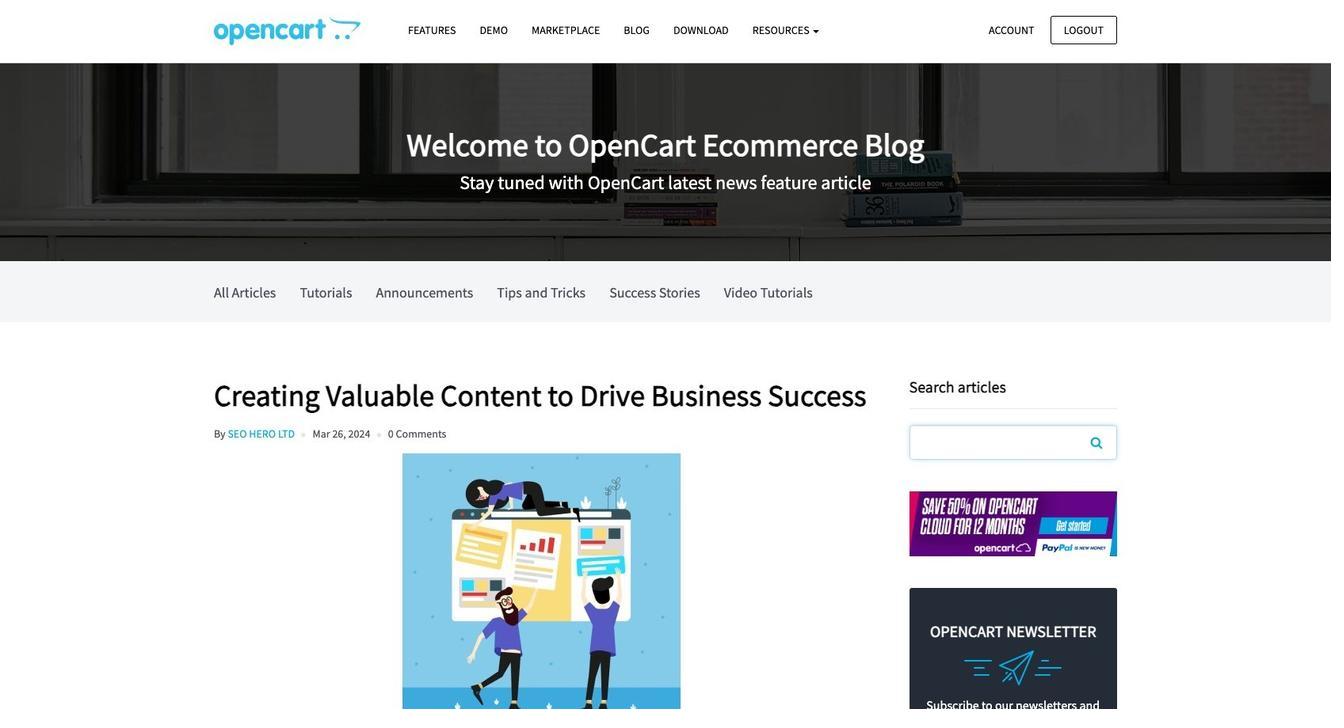 Task type: locate. For each thing, give the bounding box(es) containing it.
search image
[[1091, 437, 1102, 449]]

opencart - blog image
[[214, 17, 360, 45]]

None text field
[[910, 426, 1116, 460]]

creating valuable content to drive business success image
[[214, 454, 870, 710]]



Task type: vqa. For each thing, say whether or not it's contained in the screenshot.
the bottom won't
no



